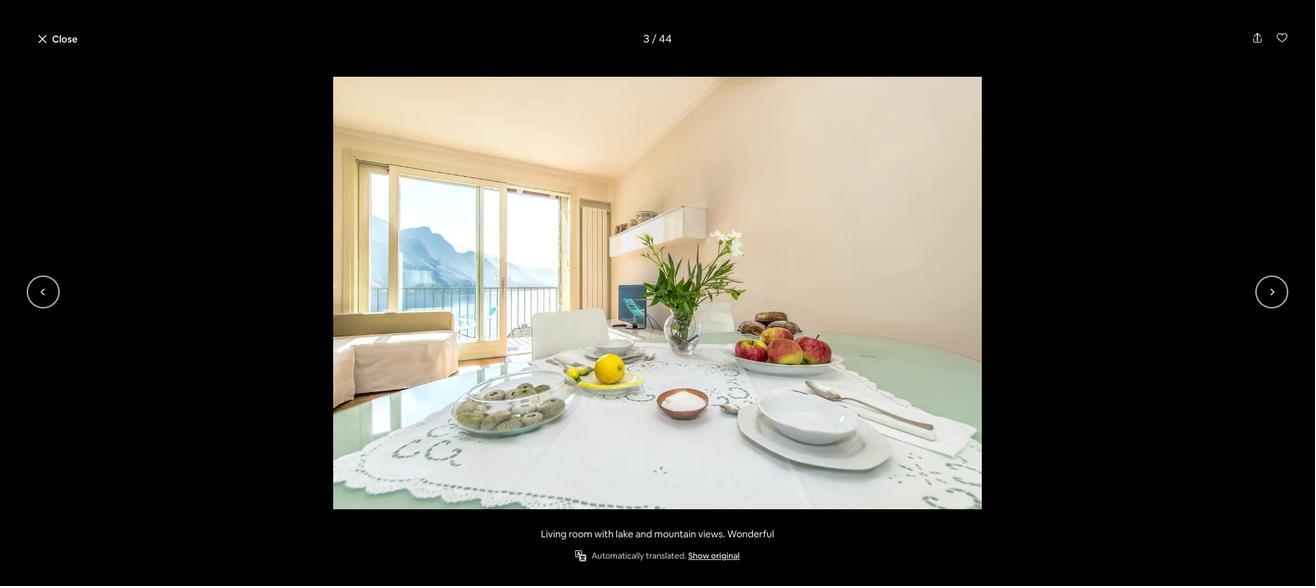 Task type: describe. For each thing, give the bounding box(es) containing it.
385 reviews
[[666, 510, 698, 539]]

loved
[[475, 509, 504, 524]]

guest
[[312, 509, 347, 525]]

0 horizontal spatial show
[[688, 551, 709, 562]]

/
[[652, 32, 657, 46]]

one
[[389, 509, 411, 524]]

with
[[594, 528, 614, 540]]

all
[[965, 382, 975, 394]]

4.85
[[598, 510, 628, 529]]

Any week search field
[[532, 11, 773, 44]]

luxurious. lovely view.
[[293, 70, 482, 93]]

room
[[569, 528, 592, 540]]

bedrooms
[[327, 458, 379, 472]]

any week button
[[606, 11, 673, 44]]

$325 aud
[[797, 455, 868, 474]]

view.
[[440, 70, 482, 93]]

entire
[[268, 437, 309, 457]]

luxurious.
[[293, 70, 379, 93]]

living
[[541, 528, 567, 540]]

bath
[[435, 458, 458, 472]]

1
[[428, 458, 432, 472]]

1 piscina image from the top
[[850, 108, 1036, 262]]

taxes
[[853, 474, 877, 487]]

2 piscina image from the top
[[850, 268, 1036, 416]]

2
[[318, 458, 325, 472]]

show original button
[[688, 551, 740, 562]]

rental
[[312, 437, 353, 457]]

before
[[821, 474, 851, 487]]

to
[[484, 523, 495, 538]]

entire rental unit in riva, italy 2 bedrooms · 3 beds · 1 bath
[[268, 437, 466, 472]]

show all photos
[[938, 382, 1009, 394]]

$325 aud total before taxes
[[797, 455, 877, 487]]

3 / 44
[[643, 32, 672, 46]]

mountain
[[654, 528, 696, 540]]

beds
[[395, 458, 420, 472]]

photos
[[977, 382, 1009, 394]]

2 · from the left
[[423, 458, 425, 472]]

automatically translated. show original
[[592, 551, 740, 562]]

in
[[386, 437, 398, 457]]

according
[[429, 523, 481, 538]]



Task type: vqa. For each thing, say whether or not it's contained in the screenshot.
Wonderful on the bottom right
yes



Task type: locate. For each thing, give the bounding box(es) containing it.
share
[[959, 78, 985, 91]]

reviews
[[666, 528, 698, 539]]

guest favorite
[[306, 509, 353, 537]]

piscina image
[[850, 108, 1036, 262], [850, 268, 1036, 416]]

airbnb,
[[389, 523, 427, 538]]

44
[[659, 32, 672, 46]]

lovely
[[382, 70, 436, 93]]

1 horizontal spatial show
[[938, 382, 963, 394]]

most
[[446, 509, 473, 524]]

terrace with pool view and lake view image
[[398, 69, 907, 409], [398, 69, 907, 409]]

0 vertical spatial piscina image
[[850, 108, 1036, 262]]

show left all in the right of the page
[[938, 382, 963, 394]]

1 vertical spatial piscina image
[[850, 268, 1036, 416]]

3
[[643, 32, 649, 46], [386, 458, 393, 472]]

show all photos button
[[911, 376, 1020, 400]]

3 inside entire rental unit in riva, italy 2 bedrooms · 3 beds · 1 bath
[[386, 458, 393, 472]]

on
[[543, 509, 556, 524]]

3 left beds
[[386, 458, 393, 472]]

show
[[938, 382, 963, 394], [688, 551, 709, 562]]

soggiorno con vista lago e montagne. meraviglioso image
[[658, 268, 844, 416]]

· left 1
[[423, 458, 425, 472]]

1 horizontal spatial ·
[[423, 458, 425, 472]]

italy
[[436, 437, 466, 457]]

1 · from the left
[[382, 458, 384, 472]]

0 vertical spatial show
[[938, 382, 963, 394]]

translated.
[[646, 551, 686, 562]]

favorite
[[306, 521, 353, 537]]

one of the most loved homes on airbnb, according to guests
[[389, 509, 556, 538]]

living room with lake and mountain views. wonderful
[[541, 528, 774, 540]]

terrazzo vista piscina e vista lago image
[[268, 108, 652, 416]]

any week
[[618, 21, 662, 34]]

views.
[[698, 528, 725, 540]]

0 vertical spatial 3
[[643, 32, 649, 46]]

living room with lake and mountain views. wonderful image
[[66, 77, 1249, 509], [66, 77, 1249, 509], [655, 415, 907, 583], [655, 415, 907, 583]]

of
[[413, 509, 424, 524]]

automatically
[[592, 551, 644, 562]]

show inside show all photos button
[[938, 382, 963, 394]]

3 left "/"
[[643, 32, 649, 46]]

0 horizontal spatial ·
[[382, 458, 384, 472]]

vista dal terrazzo di casa. superlativa image
[[658, 108, 844, 262]]

view from the house's terrace. superlative image
[[398, 415, 650, 583], [398, 415, 650, 583]]

total
[[797, 474, 819, 487]]

1 vertical spatial show
[[688, 551, 709, 562]]

show down views.
[[688, 551, 709, 562]]

homes
[[506, 509, 541, 524]]

wonderful
[[727, 528, 774, 540]]

riva,
[[401, 437, 433, 457]]

lake
[[616, 528, 633, 540]]

the
[[426, 509, 444, 524]]

any
[[618, 21, 635, 34]]

original
[[711, 551, 740, 562]]

and
[[636, 528, 652, 540]]

1 vertical spatial 3
[[386, 458, 393, 472]]

385
[[669, 510, 695, 529]]

unit
[[356, 437, 383, 457]]

1 horizontal spatial 3
[[643, 32, 649, 46]]

guests
[[497, 523, 532, 538]]

· down unit
[[382, 458, 384, 472]]

week
[[637, 21, 662, 34]]

share button
[[937, 73, 990, 96]]

·
[[382, 458, 384, 472], [423, 458, 425, 472]]

dialog
[[0, 0, 1315, 586]]

0 horizontal spatial 3
[[386, 458, 393, 472]]



